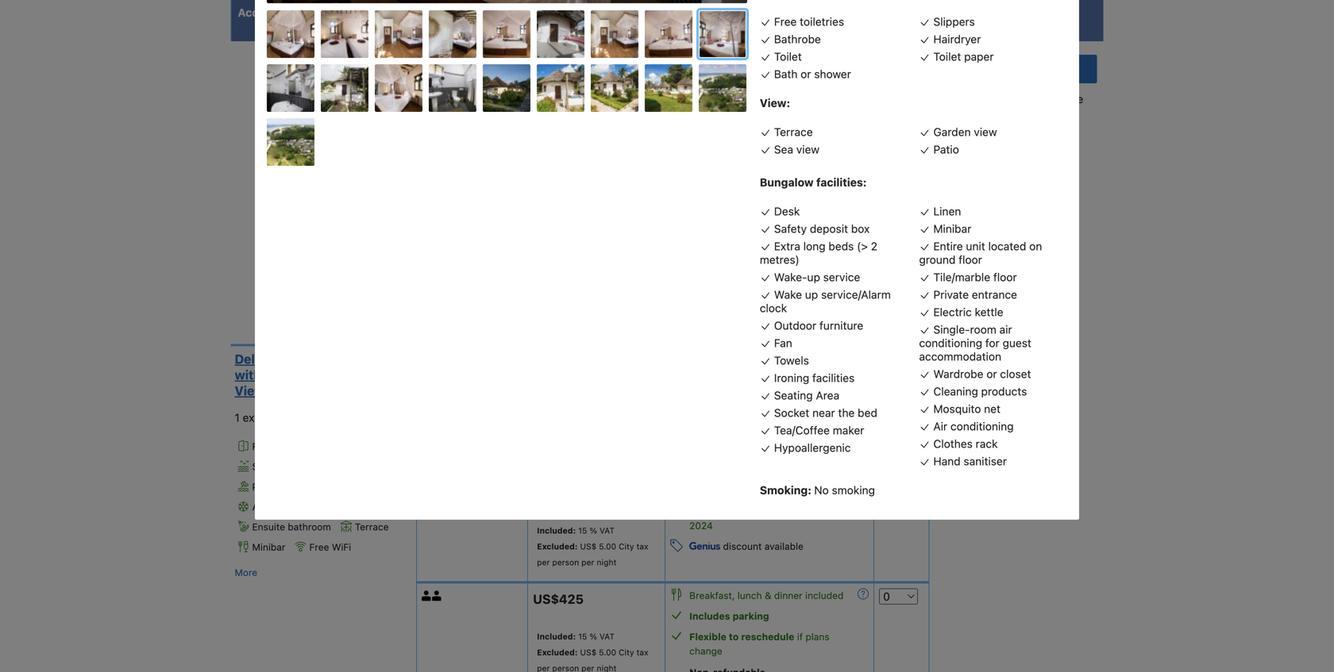Task type: vqa. For each thing, say whether or not it's contained in the screenshot.
first refundable from the top
yes



Task type: describe. For each thing, give the bounding box(es) containing it.
facilities:
[[817, 176, 867, 189]]

15 inside included in bungalow price: 15 % vat
[[537, 37, 546, 47]]

2 included: from the top
[[537, 632, 576, 642]]

photo of bungalow with patio #17 image
[[645, 64, 693, 112]]

up for wake-
[[808, 271, 821, 284]]

2 excluded: from the top
[[537, 542, 578, 552]]

socket
[[774, 407, 810, 420]]

3 lunch from the top
[[738, 591, 762, 602]]

includes parking for cancellation
[[690, 252, 770, 263]]

2 vertical spatial 15
[[579, 632, 587, 642]]

ensuite
[[252, 522, 285, 533]]

1 person from the top
[[553, 69, 579, 79]]

parking for to
[[733, 122, 770, 133]]

select
[[881, 6, 916, 19]]

socket near the bed
[[774, 407, 878, 420]]

reschedule for parking
[[742, 143, 795, 154]]

property
[[773, 374, 815, 385]]

2 tax from the top
[[637, 542, 649, 552]]

2 us$ from the top
[[580, 542, 597, 552]]

confirmation
[[950, 93, 1016, 106]]

us$427
[[533, 103, 583, 119]]

pool with a view
[[252, 482, 324, 493]]

3 5.00 from the top
[[599, 648, 617, 658]]

price:
[[628, 21, 652, 31]]

double
[[280, 352, 323, 367]]

1 vertical spatial air conditioning
[[252, 502, 323, 513]]

near
[[813, 407, 836, 420]]

photo of bungalow with patio #19 image
[[267, 118, 315, 166]]

non- for includes 10% off property services
[[690, 430, 714, 442]]

sanitiser
[[964, 455, 1007, 468]]

bath
[[774, 67, 798, 81]]

24
[[806, 273, 818, 284]]

1 extra-large double bed
[[235, 412, 363, 425]]

furniture
[[820, 319, 864, 332]]

1 vertical spatial %
[[590, 526, 597, 536]]

ground
[[920, 253, 956, 266]]

i'll reserve
[[990, 62, 1044, 75]]

photo of bungalow with patio #15 image
[[537, 64, 585, 112]]

1 included: from the top
[[537, 526, 576, 536]]

1 vertical spatial minibar
[[252, 542, 286, 553]]

beds
[[829, 240, 854, 253]]

plans for includes parking
[[806, 143, 830, 154]]

bathroom
[[288, 522, 331, 533]]

5 available from the top
[[765, 542, 804, 553]]

4 discount from the top
[[723, 452, 762, 463]]

photo of bungalow with patio #6 image
[[537, 10, 585, 58]]

slippers
[[934, 15, 975, 28]]

deluxe
[[235, 352, 277, 367]]

5 discount available from the top
[[721, 542, 804, 553]]

box
[[852, 222, 870, 235]]

ironing facilities
[[774, 372, 855, 385]]

unit
[[966, 240, 986, 253]]

metres)
[[760, 253, 800, 266]]

2 vertical spatial june
[[819, 506, 840, 517]]

wake-up service
[[774, 271, 861, 284]]

photo of bungalow with patio #18 image
[[699, 64, 747, 112]]

garden view
[[934, 125, 998, 139]]

clock
[[760, 302, 787, 315]]

of
[[470, 6, 482, 19]]

2 discount available from the top
[[721, 200, 804, 211]]

tile/marble floor
[[934, 271, 1017, 284]]

with inside deluxe double room with balcony and sea view
[[235, 368, 261, 383]]

clothes rack
[[934, 438, 998, 451]]

2 vertical spatial conditioning
[[267, 502, 323, 513]]

2 night from the top
[[597, 558, 617, 568]]

​
[[815, 484, 815, 497]]

conditioning inside single-room air conditioning for guest accommodation
[[920, 337, 983, 350]]

number
[[424, 6, 468, 19]]

3 parking from the top
[[733, 611, 770, 622]]

located
[[989, 240, 1027, 253]]

number of guests
[[424, 6, 522, 19]]

linen
[[934, 205, 962, 218]]

3 flexible from the top
[[690, 632, 727, 643]]

photo of bungalow with patio #5 image
[[483, 10, 531, 58]]

towels
[[774, 354, 809, 367]]

off
[[757, 374, 770, 385]]

2 person from the top
[[553, 558, 579, 568]]

price
[[550, 6, 578, 19]]

deluxe double room with balcony and sea view link
[[235, 352, 408, 399]]

type
[[330, 6, 357, 19]]

if plans change for 10%
[[690, 395, 830, 420]]

1 breakfast, lunch & dinner included from the top
[[690, 102, 844, 113]]

includes 10% off property services
[[690, 374, 858, 385]]

ensuite bathroom
[[252, 522, 331, 533]]

fan
[[774, 337, 793, 350]]

wake-
[[774, 271, 808, 284]]

tea/coffee maker
[[774, 424, 865, 437]]

0 horizontal spatial bed
[[340, 412, 360, 425]]

1 dinner from the top
[[775, 102, 803, 113]]

photo of bungalow with patio #3 image
[[375, 10, 423, 58]]

closet
[[1001, 368, 1032, 381]]

1 horizontal spatial with
[[275, 482, 293, 493]]

3 includes from the top
[[690, 374, 731, 385]]

1 more details on meals and payment options image from the top
[[858, 230, 869, 241]]

photo of bungalow with patio #14 image
[[483, 64, 531, 112]]

service
[[824, 271, 861, 284]]

rack
[[976, 438, 998, 451]]

1 before 17 june 2024 from the top
[[690, 1, 840, 27]]

3 & from the top
[[765, 591, 772, 602]]

1 breakfast from the top
[[717, 353, 763, 364]]

3 breakfast, lunch & dinner included from the top
[[690, 591, 844, 602]]

view right a at the left bottom of page
[[304, 482, 324, 493]]

plans for includes 10% off property services
[[806, 395, 830, 406]]

extra
[[774, 240, 801, 253]]

select amount
[[881, 6, 923, 35]]

cancellation for before 17 june 2024
[[713, 1, 772, 12]]

3 2024 from the top
[[690, 521, 713, 532]]

1 vertical spatial floor
[[994, 271, 1017, 284]]

bungalow
[[585, 21, 625, 31]]

1 included: 15 % vat from the top
[[537, 526, 615, 536]]

confirmation is immediate
[[950, 93, 1084, 106]]

bed inside 'dialog' dialog
[[858, 407, 878, 420]]

hypoallergenic
[[774, 442, 851, 455]]

safety deposit box
[[774, 222, 870, 235]]

3 change from the top
[[690, 646, 723, 657]]

included
[[537, 21, 573, 31]]

includes parking for to
[[690, 122, 770, 133]]

large
[[274, 412, 299, 425]]

for inside single-room air conditioning for guest accommodation
[[986, 337, 1000, 350]]

photo of bungalow with patio #7 image
[[591, 10, 639, 58]]

1 before from the top
[[774, 1, 804, 12]]

service/alarm
[[822, 288, 891, 301]]

change for includes 10% off property services
[[690, 409, 723, 420]]

extra long beds (> 2 metres)
[[760, 240, 878, 266]]

3 discount from the top
[[723, 309, 762, 320]]

2 city from the top
[[619, 542, 634, 552]]

0 vertical spatial photo of bungalow with patio #9 image
[[267, 0, 748, 3]]

view up pool with a view
[[272, 462, 292, 473]]

your choices
[[672, 6, 743, 19]]

0 horizontal spatial sea
[[252, 462, 269, 473]]

sea inside deluxe double room with balcony and sea view
[[343, 368, 366, 383]]

flexible to reschedule for 10%
[[690, 395, 795, 406]]

included in bungalow price: 15 % vat
[[537, 21, 652, 47]]

refundable for 10%
[[714, 430, 766, 442]]

1 excluded: from the top
[[537, 53, 578, 63]]

3 discount available from the top
[[721, 309, 804, 320]]

3 dinner from the top
[[775, 591, 803, 602]]

area
[[816, 389, 840, 402]]

3 before from the top
[[774, 506, 804, 517]]

2024 inside 'before 24 june 2024'
[[690, 288, 713, 300]]

2 more details on meals and payment options image from the top
[[858, 483, 869, 494]]

guests
[[484, 6, 522, 19]]

3 includes parking from the top
[[690, 611, 770, 622]]

entire unit located on ground floor
[[920, 240, 1043, 266]]

photo of bungalow with patio #8 image
[[645, 10, 693, 58]]

2 breakfast, from the top
[[690, 231, 735, 242]]

1 vertical spatial air
[[252, 502, 265, 513]]

2 vertical spatial vat
[[600, 632, 615, 642]]

5 discount from the top
[[723, 542, 762, 553]]

toiletries
[[800, 15, 845, 28]]

entrance
[[972, 288, 1018, 301]]

2 5.00 from the top
[[599, 542, 617, 552]]

is
[[1019, 93, 1027, 106]]

long
[[804, 240, 826, 253]]

double
[[302, 412, 337, 425]]

hand
[[934, 455, 961, 468]]

i'll reserve button
[[936, 55, 1098, 83]]

1 lunch from the top
[[738, 102, 762, 113]]

non-refundable for 10%
[[690, 430, 766, 442]]

2 lunch from the top
[[738, 231, 762, 242]]

more
[[235, 568, 258, 579]]

1 discount available from the top
[[721, 37, 804, 48]]

us$425
[[533, 592, 584, 607]]

free toiletries
[[774, 15, 845, 28]]

photo of bungalow with patio #16 image
[[591, 64, 639, 112]]

bungalow facilities:
[[760, 176, 867, 189]]

wake up service/alarm clock
[[760, 288, 891, 315]]

2 includes from the top
[[690, 252, 731, 263]]

3 excluded: from the top
[[537, 648, 578, 658]]

view up bungalow facilities:
[[797, 143, 820, 156]]

10%
[[733, 374, 754, 385]]

1 vertical spatial 15
[[579, 526, 587, 536]]

maker
[[833, 424, 865, 437]]

3 plans from the top
[[806, 632, 830, 643]]

more link
[[235, 565, 258, 581]]

0 vertical spatial june
[[819, 1, 840, 12]]

1 vertical spatial vat
[[600, 526, 615, 536]]

4 available from the top
[[765, 452, 804, 463]]

3 us$ 5.00 city tax per person per night from the top
[[537, 648, 649, 673]]

products
[[982, 385, 1028, 398]]

accommodation type
[[238, 6, 357, 19]]

mosquito net
[[934, 403, 1001, 416]]



Task type: locate. For each thing, give the bounding box(es) containing it.
air conditioning down mosquito net on the right of the page
[[934, 420, 1014, 433]]

1 vertical spatial includes parking
[[690, 252, 770, 263]]

1 vertical spatial good breakfast included
[[690, 484, 804, 496]]

2 included: 15 % vat from the top
[[537, 632, 615, 642]]

3 if from the top
[[797, 632, 803, 643]]

desk
[[774, 205, 800, 218]]

15 down us$425
[[579, 632, 587, 642]]

dinner left more details on meals and payment options image
[[775, 591, 803, 602]]

discount up smoking:
[[723, 452, 762, 463]]

1 vertical spatial breakfast
[[717, 484, 763, 496]]

us$ 5.00 city tax per person per night up us$425
[[537, 542, 649, 568]]

2 dinner from the top
[[775, 231, 803, 242]]

before inside 'before 24 june 2024'
[[774, 273, 804, 284]]

before 17 june 2024
[[690, 1, 840, 27], [690, 506, 840, 532]]

more details on meals and payment options image
[[858, 230, 869, 241], [858, 483, 869, 494]]

1 vertical spatial or
[[987, 368, 998, 381]]

0 vertical spatial breakfast,
[[690, 102, 735, 113]]

us$ 5.00 city tax per person per night down included in bungalow price: 15 % vat
[[537, 53, 649, 79]]

0 vertical spatial night
[[597, 69, 617, 79]]

safety
[[774, 222, 807, 235]]

toilet for toilet paper
[[934, 50, 962, 63]]

1 vertical spatial parking
[[733, 252, 770, 263]]

2 available from the top
[[765, 200, 804, 211]]

1 includes from the top
[[690, 122, 731, 133]]

mosquito
[[934, 403, 982, 416]]

2 & from the top
[[765, 231, 772, 242]]

0 vertical spatial non-
[[690, 179, 714, 190]]

1 vertical spatial terrace
[[355, 522, 389, 533]]

1 vertical spatial june
[[821, 273, 842, 284]]

1 change from the top
[[690, 157, 723, 168]]

2 vertical spatial includes parking
[[690, 611, 770, 622]]

photo of bungalow with patio #9 image up guests
[[267, 0, 748, 3]]

15 down 'included'
[[537, 37, 546, 47]]

june right 24
[[821, 273, 842, 284]]

photo of bungalow with patio #10 image
[[267, 64, 315, 112]]

hand sanitiser
[[934, 455, 1007, 468]]

2 toilet from the left
[[934, 50, 962, 63]]

breakfast left ​
[[717, 484, 763, 496]]

1 vertical spatial up
[[805, 288, 819, 301]]

2 breakfast from the top
[[717, 484, 763, 496]]

1 horizontal spatial room
[[326, 352, 362, 367]]

with up view
[[235, 368, 261, 383]]

available down wake
[[765, 309, 804, 320]]

included: 15 % vat up us$425
[[537, 526, 615, 536]]

sea view up 'pool'
[[252, 462, 292, 473]]

0 vertical spatial 5.00
[[599, 53, 617, 63]]

bungalow
[[760, 176, 814, 189]]

0 horizontal spatial terrace
[[355, 522, 389, 533]]

before 17 june 2024 up bathrobe
[[690, 1, 840, 27]]

1 vertical spatial sea view
[[252, 462, 292, 473]]

more details on meals and payment options image right no at the bottom of page
[[858, 483, 869, 494]]

15 up us$425
[[579, 526, 587, 536]]

0 vertical spatial included:
[[537, 526, 576, 536]]

cancellation for before 24 june 2024
[[713, 273, 772, 284]]

us$ up us$425
[[580, 542, 597, 552]]

sea view inside 'dialog' dialog
[[774, 143, 820, 156]]

cancellation down metres)
[[713, 273, 772, 284]]

up for wake
[[805, 288, 819, 301]]

1 vertical spatial change
[[690, 409, 723, 420]]

net
[[985, 403, 1001, 416]]

1 vertical spatial if plans change
[[690, 395, 830, 420]]

good breakfast included left ​
[[690, 484, 804, 496]]

dinner down bath
[[775, 102, 803, 113]]

room down extra-
[[252, 441, 278, 453]]

included: up us$425
[[537, 526, 576, 536]]

1 parking from the top
[[733, 122, 770, 133]]

discount available up smoking:
[[721, 452, 804, 463]]

3 tax from the top
[[637, 648, 649, 658]]

wake
[[774, 288, 802, 301]]

with
[[235, 368, 261, 383], [275, 482, 293, 493]]

floor inside entire unit located on ground floor
[[959, 253, 983, 266]]

refundable
[[714, 179, 766, 190], [714, 430, 766, 442]]

shower
[[815, 67, 852, 81]]

0 vertical spatial 2024
[[690, 16, 713, 27]]

before up free toiletries
[[774, 1, 804, 12]]

discount available down 'before 24 june 2024'
[[721, 309, 804, 320]]

0 vertical spatial %
[[549, 37, 556, 47]]

air conditioning down pool with a view
[[252, 502, 323, 513]]

1 vertical spatial non-refundable
[[690, 430, 766, 442]]

0 vertical spatial if
[[797, 143, 803, 154]]

free
[[690, 1, 711, 12], [774, 15, 797, 28], [690, 273, 711, 284], [309, 542, 329, 553]]

17 up free toiletries
[[806, 1, 816, 12]]

2 17 from the top
[[806, 506, 816, 517]]

0 vertical spatial air
[[934, 420, 948, 433]]

1 vertical spatial us$
[[580, 542, 597, 552]]

with left a at the left bottom of page
[[275, 482, 293, 493]]

1 vertical spatial before 17 june 2024
[[690, 506, 840, 532]]

1 vertical spatial tax
[[637, 542, 649, 552]]

parking for cancellation
[[733, 252, 770, 263]]

floor
[[959, 253, 983, 266], [994, 271, 1017, 284]]

extra-
[[243, 412, 274, 425]]

1 good from the top
[[690, 353, 715, 364]]

up down 24
[[805, 288, 819, 301]]

1 us$ 5.00 city tax per person per night from the top
[[537, 53, 649, 79]]

bed
[[858, 407, 878, 420], [340, 412, 360, 425]]

0 horizontal spatial sea view
[[252, 462, 292, 473]]

minibar down ensuite
[[252, 542, 286, 553]]

for left the 3 at the left top
[[581, 6, 597, 19]]

1 vertical spatial flexible to reschedule
[[690, 395, 795, 406]]

1 vertical spatial included: 15 % vat
[[537, 632, 615, 642]]

0 vertical spatial with
[[235, 368, 261, 383]]

1 horizontal spatial floor
[[994, 271, 1017, 284]]

or for bath
[[801, 67, 812, 81]]

1 vertical spatial non-
[[690, 430, 714, 442]]

1 horizontal spatial for
[[986, 337, 1000, 350]]

1 & from the top
[[765, 102, 772, 113]]

1 non-refundable from the top
[[690, 179, 766, 190]]

breakfast, lunch & dinner included
[[690, 102, 844, 113], [690, 231, 844, 242], [690, 591, 844, 602]]

discount available
[[721, 37, 804, 48], [721, 200, 804, 211], [721, 309, 804, 320], [721, 452, 804, 463], [721, 542, 804, 553]]

discount available down bungalow at right
[[721, 200, 804, 211]]

bed right the
[[858, 407, 878, 420]]

balcony
[[265, 368, 314, 383]]

free cancellation
[[690, 1, 772, 12], [690, 273, 772, 284]]

1 cancellation from the top
[[713, 1, 772, 12]]

0 horizontal spatial minibar
[[252, 542, 286, 553]]

price for 3 nights
[[550, 6, 644, 19]]

% inside included in bungalow price: 15 % vat
[[549, 37, 556, 47]]

person up us$427
[[553, 69, 579, 79]]

person down us$425
[[553, 664, 579, 673]]

1 tax from the top
[[637, 53, 649, 63]]

more details on meals and payment options image left 2
[[858, 230, 869, 241]]

bathrobe
[[774, 32, 821, 46]]

photo of bungalow with patio #13 image
[[429, 64, 477, 112]]

5.00
[[599, 53, 617, 63], [599, 542, 617, 552], [599, 648, 617, 658]]

0 vertical spatial good breakfast included
[[690, 353, 804, 364]]

17
[[806, 1, 816, 12], [806, 506, 816, 517]]

room up and
[[326, 352, 362, 367]]

0 vertical spatial or
[[801, 67, 812, 81]]

1 city from the top
[[619, 53, 634, 63]]

photo of bungalow with patio #11 image
[[321, 64, 369, 112]]

wardrobe or closet
[[934, 368, 1032, 381]]

more details on meals and payment options image
[[858, 589, 869, 600]]

1 vertical spatial room
[[252, 441, 278, 453]]

includes
[[690, 122, 731, 133], [690, 252, 731, 263], [690, 374, 731, 385], [690, 611, 731, 622]]

1 if from the top
[[797, 143, 803, 154]]

2 to from the top
[[729, 395, 739, 406]]

photo of bungalow with patio #1 image
[[267, 10, 315, 58]]

air down 'pool'
[[252, 502, 265, 513]]

1 horizontal spatial bed
[[858, 407, 878, 420]]

2 parking from the top
[[733, 252, 770, 263]]

3 us$ from the top
[[580, 648, 597, 658]]

1 breakfast, from the top
[[690, 102, 735, 113]]

2 change from the top
[[690, 409, 723, 420]]

conditioning
[[920, 337, 983, 350], [951, 420, 1014, 433], [267, 502, 323, 513]]

17 down ​
[[806, 506, 816, 517]]

us$
[[580, 53, 597, 63], [580, 542, 597, 552], [580, 648, 597, 658]]

june down no at the bottom of page
[[819, 506, 840, 517]]

before up wake
[[774, 273, 804, 284]]

2 us$ 5.00 city tax per person per night from the top
[[537, 542, 649, 568]]

2 if from the top
[[797, 395, 803, 406]]

us$ 5.00 city tax per person per night down us$425
[[537, 648, 649, 673]]

air up clothes
[[934, 420, 948, 433]]

3 to from the top
[[729, 632, 739, 643]]

2 vertical spatial night
[[597, 664, 617, 673]]

free cancellation for before 24 june 2024
[[690, 273, 772, 284]]

2 vertical spatial flexible
[[690, 632, 727, 643]]

2 vertical spatial %
[[590, 632, 597, 642]]

discount available down smoking:
[[721, 542, 804, 553]]

for down 'room'
[[986, 337, 1000, 350]]

june inside 'before 24 june 2024'
[[821, 273, 842, 284]]

up
[[808, 271, 821, 284], [805, 288, 819, 301]]

1 vertical spatial reschedule
[[742, 395, 795, 406]]

photo of bungalow with patio #9 image
[[267, 0, 748, 3], [700, 11, 748, 59]]

air inside 'dialog' dialog
[[934, 420, 948, 433]]

1 vertical spatial to
[[729, 395, 739, 406]]

included: 15 % vat down us$425
[[537, 632, 615, 642]]

terrace right bathroom
[[355, 522, 389, 533]]

toilet for toilet
[[774, 50, 802, 63]]

available down bungalow at right
[[765, 200, 804, 211]]

1 toilet from the left
[[774, 50, 802, 63]]

occupancy image
[[422, 103, 432, 113], [432, 103, 443, 113], [422, 591, 432, 602], [432, 591, 443, 602]]

sea up 'pool'
[[252, 462, 269, 473]]

photo of bungalow with patio #2 image
[[321, 10, 369, 58]]

change for includes parking
[[690, 157, 723, 168]]

1 vertical spatial with
[[275, 482, 293, 493]]

conditioning down the single-
[[920, 337, 983, 350]]

0 vertical spatial refundable
[[714, 179, 766, 190]]

1 vertical spatial photo of bungalow with patio #9 image
[[700, 11, 748, 59]]

included: 15 % vat
[[537, 526, 615, 536], [537, 632, 615, 642]]

3 available from the top
[[765, 309, 804, 320]]

plans
[[806, 143, 830, 154], [806, 395, 830, 406], [806, 632, 830, 643]]

2 vertical spatial flexible to reschedule
[[690, 632, 795, 643]]

2 before 17 june 2024 from the top
[[690, 506, 840, 532]]

if plans change for parking
[[690, 143, 830, 168]]

1 vertical spatial cancellation
[[713, 273, 772, 284]]

person up us$425
[[553, 558, 579, 568]]

2 before from the top
[[774, 273, 804, 284]]

1 17 from the top
[[806, 1, 816, 12]]

2 flexible to reschedule from the top
[[690, 395, 795, 406]]

0 vertical spatial minibar
[[934, 222, 972, 235]]

0 horizontal spatial with
[[235, 368, 261, 383]]

minibar up entire
[[934, 222, 972, 235]]

if for 10%
[[797, 395, 803, 406]]

conditioning up ensuite bathroom
[[267, 502, 323, 513]]

1 plans from the top
[[806, 143, 830, 154]]

1 flexible from the top
[[690, 143, 727, 154]]

0 vertical spatial room
[[326, 352, 362, 367]]

up down extra long beds (> 2 metres)
[[808, 271, 821, 284]]

1 5.00 from the top
[[599, 53, 617, 63]]

excluded: down us$425
[[537, 648, 578, 658]]

flexible to reschedule for parking
[[690, 143, 795, 154]]

deposit
[[810, 222, 849, 235]]

1 to from the top
[[729, 143, 739, 154]]

1 2024 from the top
[[690, 16, 713, 27]]

terrace inside 'dialog' dialog
[[774, 125, 813, 139]]

before 17 june 2024 down smoking:
[[690, 506, 840, 532]]

1 good breakfast included from the top
[[690, 353, 804, 364]]

to for parking
[[729, 143, 739, 154]]

kettle
[[975, 306, 1004, 319]]

discount down 'before 24 june 2024'
[[723, 309, 762, 320]]

1 us$ from the top
[[580, 53, 597, 63]]

single-room air conditioning for guest accommodation
[[920, 323, 1032, 363]]

deluxe double room with balcony and sea view
[[235, 352, 366, 399]]

2 vertical spatial if
[[797, 632, 803, 643]]

2 breakfast, lunch & dinner included from the top
[[690, 231, 844, 242]]

2 vertical spatial lunch
[[738, 591, 762, 602]]

0 horizontal spatial air conditioning
[[252, 502, 323, 513]]

non- for includes parking
[[690, 179, 714, 190]]

electric kettle
[[934, 306, 1004, 319]]

0 vertical spatial reschedule
[[742, 143, 795, 154]]

good
[[690, 353, 715, 364], [690, 484, 715, 496]]

1 vertical spatial sea
[[343, 368, 366, 383]]

1 night from the top
[[597, 69, 617, 79]]

3 breakfast, from the top
[[690, 591, 735, 602]]

1 vertical spatial person
[[553, 558, 579, 568]]

vat inside included in bungalow price: 15 % vat
[[558, 37, 574, 47]]

sea view up bungalow at right
[[774, 143, 820, 156]]

excluded: up the photo of bungalow with patio #15
[[537, 53, 578, 63]]

private
[[934, 288, 969, 301]]

3 flexible to reschedule from the top
[[690, 632, 795, 643]]

2 discount from the top
[[723, 200, 762, 211]]

sea up bungalow at right
[[774, 143, 794, 156]]

0 horizontal spatial toilet
[[774, 50, 802, 63]]

good breakfast included up 10%
[[690, 353, 804, 364]]

dinner
[[775, 102, 803, 113], [775, 231, 803, 242], [775, 591, 803, 602]]

1 horizontal spatial toilet
[[934, 50, 962, 63]]

photo of bungalow with patio #12 image
[[375, 64, 423, 112]]

view down the confirmation
[[974, 125, 998, 139]]

discount down choices
[[723, 37, 762, 48]]

terrace down view:
[[774, 125, 813, 139]]

2 plans from the top
[[806, 395, 830, 406]]

smoking:
[[760, 484, 812, 497]]

2 vertical spatial sea
[[252, 462, 269, 473]]

minibar inside 'dialog' dialog
[[934, 222, 972, 235]]

free cancellation for before 17 june 2024
[[690, 1, 772, 12]]

1 vertical spatial for
[[986, 337, 1000, 350]]

0 vertical spatial 15
[[537, 37, 546, 47]]

floor down "unit"
[[959, 253, 983, 266]]

june up toiletries
[[819, 1, 840, 12]]

0 vertical spatial included: 15 % vat
[[537, 526, 615, 536]]

1 vertical spatial breakfast,
[[690, 231, 735, 242]]

reschedule for 10%
[[742, 395, 795, 406]]

discount down smoking:
[[723, 542, 762, 553]]

available down tea/coffee
[[765, 452, 804, 463]]

cleaning products
[[934, 385, 1028, 398]]

to for 10%
[[729, 395, 739, 406]]

2 vertical spatial to
[[729, 632, 739, 643]]

if
[[797, 143, 803, 154], [797, 395, 803, 406], [797, 632, 803, 643]]

0 vertical spatial to
[[729, 143, 739, 154]]

0 vertical spatial good
[[690, 353, 715, 364]]

included: down us$425
[[537, 632, 576, 642]]

us$ down included in bungalow price: 15 % vat
[[580, 53, 597, 63]]

conditioning up the rack
[[951, 420, 1014, 433]]

4 includes from the top
[[690, 611, 731, 622]]

3 person from the top
[[553, 664, 579, 673]]

flexible for includes 10% off property services
[[690, 395, 727, 406]]

3 if plans change from the top
[[690, 632, 830, 657]]

0 vertical spatial if plans change
[[690, 143, 830, 168]]

sea right and
[[343, 368, 366, 383]]

1 horizontal spatial air conditioning
[[934, 420, 1014, 433]]

3
[[599, 6, 607, 19]]

patio
[[934, 143, 960, 156]]

1 available from the top
[[765, 37, 804, 48]]

air
[[1000, 323, 1013, 336]]

excluded: up us$425
[[537, 542, 578, 552]]

3 city from the top
[[619, 648, 634, 658]]

1 free cancellation from the top
[[690, 1, 772, 12]]

bath or shower
[[774, 67, 852, 81]]

outdoor furniture
[[774, 319, 864, 332]]

1 horizontal spatial sea view
[[774, 143, 820, 156]]

0 vertical spatial non-refundable
[[690, 179, 766, 190]]

sea inside 'dialog' dialog
[[774, 143, 794, 156]]

2 2024 from the top
[[690, 288, 713, 300]]

0 vertical spatial before
[[774, 1, 804, 12]]

1 vertical spatial excluded:
[[537, 542, 578, 552]]

2 vertical spatial parking
[[733, 611, 770, 622]]

photo of bungalow with patio #9 image right your
[[700, 11, 748, 59]]

2 vertical spatial 2024
[[690, 521, 713, 532]]

or
[[801, 67, 812, 81], [987, 368, 998, 381]]

private entrance
[[934, 288, 1018, 301]]

dinner up metres)
[[775, 231, 803, 242]]

smoking
[[832, 484, 876, 497]]

0 vertical spatial breakfast
[[717, 353, 763, 364]]

2 vertical spatial change
[[690, 646, 723, 657]]

before down smoking:
[[774, 506, 804, 517]]

flexible for includes parking
[[690, 143, 727, 154]]

us$ 5.00 city tax per person per night
[[537, 53, 649, 79], [537, 542, 649, 568], [537, 648, 649, 673]]

1 flexible to reschedule from the top
[[690, 143, 795, 154]]

us$ down us$425
[[580, 648, 597, 658]]

1 includes parking from the top
[[690, 122, 770, 133]]

non-
[[690, 179, 714, 190], [690, 430, 714, 442]]

2 reschedule from the top
[[742, 395, 795, 406]]

change
[[690, 157, 723, 168], [690, 409, 723, 420], [690, 646, 723, 657]]

1 refundable from the top
[[714, 179, 766, 190]]

2 vertical spatial city
[[619, 648, 634, 658]]

1 if plans change from the top
[[690, 143, 830, 168]]

up inside wake up service/alarm clock
[[805, 288, 819, 301]]

or right bath
[[801, 67, 812, 81]]

(>
[[857, 240, 868, 253]]

0 vertical spatial for
[[581, 6, 597, 19]]

2 good from the top
[[690, 484, 715, 496]]

and
[[317, 368, 340, 383]]

1 vertical spatial night
[[597, 558, 617, 568]]

discount available up bath
[[721, 37, 804, 48]]

included
[[806, 102, 844, 113], [806, 231, 844, 242], [766, 353, 804, 364], [766, 484, 804, 496], [806, 591, 844, 602]]

non-refundable for parking
[[690, 179, 766, 190]]

&
[[765, 102, 772, 113], [765, 231, 772, 242], [765, 591, 772, 602]]

or for wardrobe
[[987, 368, 998, 381]]

1 discount from the top
[[723, 37, 762, 48]]

2 good breakfast included from the top
[[690, 484, 804, 496]]

amount
[[881, 22, 923, 35]]

floor up entrance
[[994, 271, 1017, 284]]

3 night from the top
[[597, 664, 617, 673]]

if for parking
[[797, 143, 803, 154]]

tea/coffee
[[774, 424, 830, 437]]

available down smoking:
[[765, 542, 804, 553]]

room inside deluxe double room with balcony and sea view
[[326, 352, 362, 367]]

reschedule
[[742, 143, 795, 154], [742, 395, 795, 406], [742, 632, 795, 643]]

toilet down hairdryer
[[934, 50, 962, 63]]

4 discount available from the top
[[721, 452, 804, 463]]

facilities
[[813, 372, 855, 385]]

for
[[581, 6, 597, 19], [986, 337, 1000, 350]]

toilet up bath
[[774, 50, 802, 63]]

0 vertical spatial flexible to reschedule
[[690, 143, 795, 154]]

refundable for parking
[[714, 179, 766, 190]]

0 vertical spatial excluded:
[[537, 53, 578, 63]]

2 vertical spatial excluded:
[[537, 648, 578, 658]]

hairdryer
[[934, 32, 982, 46]]

photo of bungalow with patio #4 image
[[429, 10, 477, 58]]

1 non- from the top
[[690, 179, 714, 190]]

toilet
[[774, 50, 802, 63], [934, 50, 962, 63]]

seating area
[[774, 389, 840, 402]]

view
[[235, 384, 265, 399]]

available up bath
[[765, 37, 804, 48]]

air conditioning inside 'dialog' dialog
[[934, 420, 1014, 433]]

wifi
[[332, 542, 351, 553]]

0 vertical spatial 17
[[806, 1, 816, 12]]

free inside 'dialog' dialog
[[774, 15, 797, 28]]

or up cleaning products
[[987, 368, 998, 381]]

immediate
[[1030, 93, 1084, 106]]

dialog dialog
[[255, 0, 1335, 520]]

1 vertical spatial city
[[619, 542, 634, 552]]

2 if plans change from the top
[[690, 395, 830, 420]]

bed right 'double'
[[340, 412, 360, 425]]

0 vertical spatial city
[[619, 53, 634, 63]]

cancellation right your
[[713, 1, 772, 12]]

discount left desk on the right top of page
[[723, 200, 762, 211]]

electric
[[934, 306, 972, 319]]

0 vertical spatial flexible
[[690, 143, 727, 154]]

2 includes parking from the top
[[690, 252, 770, 263]]

2 vertical spatial &
[[765, 591, 772, 602]]

before 24 june 2024
[[690, 273, 842, 300]]

0 vertical spatial &
[[765, 102, 772, 113]]

ironing
[[774, 372, 810, 385]]

excluded:
[[537, 53, 578, 63], [537, 542, 578, 552], [537, 648, 578, 658]]

3 reschedule from the top
[[742, 632, 795, 643]]

1 vertical spatial &
[[765, 231, 772, 242]]

1 vertical spatial if
[[797, 395, 803, 406]]

breakfast up 10%
[[717, 353, 763, 364]]

air conditioning
[[934, 420, 1014, 433], [252, 502, 323, 513]]

available
[[765, 37, 804, 48], [765, 200, 804, 211], [765, 309, 804, 320], [765, 452, 804, 463], [765, 542, 804, 553]]

clothes
[[934, 438, 973, 451]]

0 vertical spatial dinner
[[775, 102, 803, 113]]

1 vertical spatial conditioning
[[951, 420, 1014, 433]]



